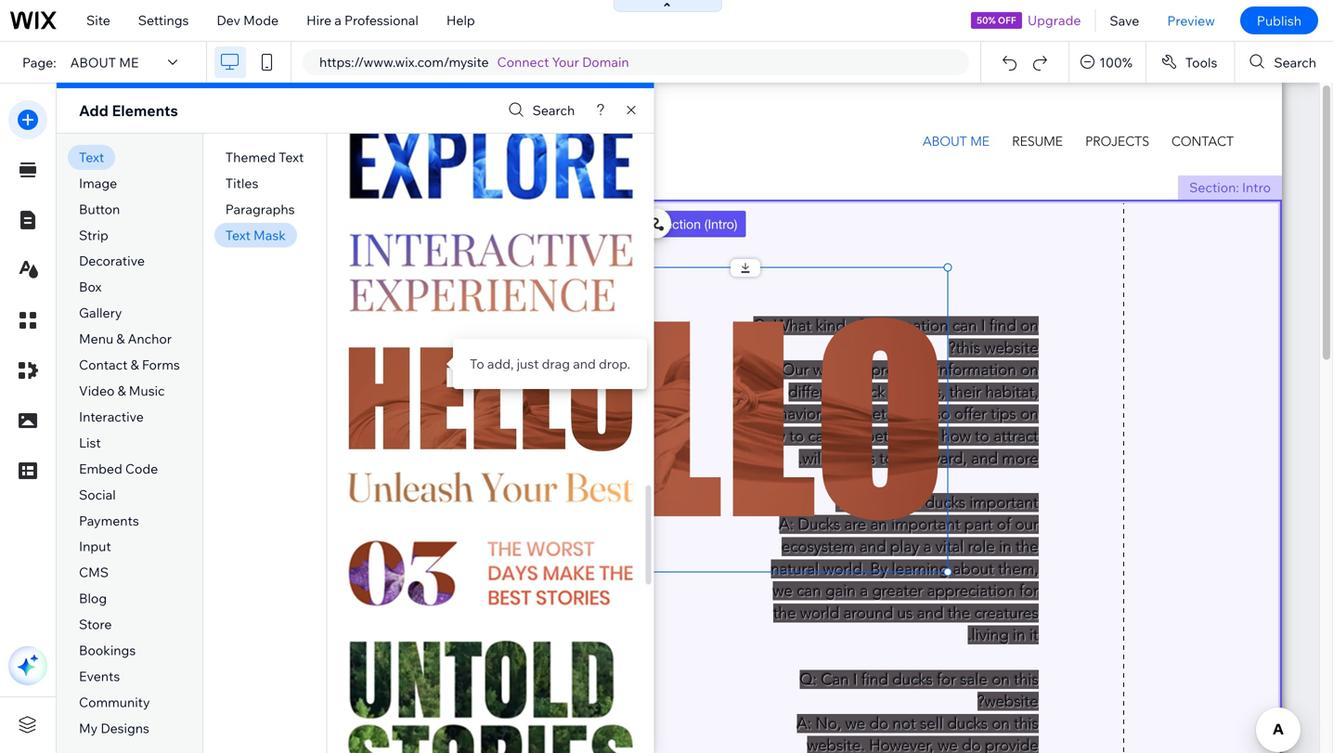 Task type: vqa. For each thing, say whether or not it's contained in the screenshot.
top Media
no



Task type: describe. For each thing, give the bounding box(es) containing it.
contact & forms
[[79, 357, 180, 373]]

1 vertical spatial search button
[[504, 97, 575, 124]]

& for forms
[[131, 357, 139, 373]]

help
[[447, 12, 475, 28]]

gallery
[[79, 305, 122, 321]]

box
[[79, 279, 102, 295]]

blog
[[79, 590, 107, 607]]

intro
[[1243, 179, 1272, 196]]

payments
[[79, 513, 139, 529]]

off
[[998, 14, 1017, 26]]

about
[[70, 54, 116, 70]]

code
[[125, 461, 158, 477]]

100%
[[1100, 54, 1133, 70]]

domain
[[582, 54, 629, 70]]

forms
[[142, 357, 180, 373]]

paragraphs
[[226, 201, 295, 217]]

text up image
[[79, 149, 104, 165]]

connect
[[497, 54, 549, 70]]

upgrade
[[1028, 12, 1082, 28]]

settings
[[138, 12, 189, 28]]

list
[[79, 435, 101, 451]]

and
[[573, 356, 596, 372]]

embed code
[[79, 461, 158, 477]]

1 horizontal spatial text mask
[[395, 254, 447, 268]]

me
[[119, 54, 139, 70]]

embed
[[79, 461, 122, 477]]

0 horizontal spatial mask
[[254, 227, 286, 243]]

social
[[79, 487, 116, 503]]

designs
[[101, 720, 149, 737]]

text down paragraphs
[[226, 227, 251, 243]]

site
[[86, 12, 110, 28]]

a
[[335, 12, 342, 28]]

1 vertical spatial search
[[533, 102, 575, 118]]

contact
[[79, 357, 128, 373]]

text down the change
[[395, 254, 417, 268]]

store
[[79, 616, 112, 633]]

community
[[79, 694, 150, 711]]

1 horizontal spatial search button
[[1236, 42, 1334, 83]]

my
[[79, 720, 98, 737]]

section:
[[1190, 179, 1240, 196]]

dev
[[217, 12, 241, 28]]

text right themed
[[279, 149, 304, 165]]

music
[[129, 383, 165, 399]]

https://www.wix.com/mysite connect your domain
[[320, 54, 629, 70]]

50% off
[[977, 14, 1017, 26]]

change
[[403, 215, 450, 231]]

menu
[[79, 331, 114, 347]]

just
[[517, 356, 539, 372]]

drop.
[[599, 356, 631, 372]]

dev mode
[[217, 12, 279, 28]]

publish button
[[1241, 7, 1319, 34]]



Task type: locate. For each thing, give the bounding box(es) containing it.
text mask down paragraphs
[[226, 227, 286, 243]]

& for music
[[118, 383, 126, 399]]

text mask down the change
[[395, 254, 447, 268]]

bookings
[[79, 642, 136, 659]]

publish
[[1258, 12, 1302, 29]]

add
[[79, 101, 109, 120]]

preview button
[[1154, 0, 1230, 41]]

50%
[[977, 14, 996, 26]]

2 vertical spatial &
[[118, 383, 126, 399]]

tools
[[1186, 54, 1218, 70]]

& right menu
[[116, 331, 125, 347]]

drag
[[542, 356, 570, 372]]

change text
[[403, 215, 478, 231]]

0 vertical spatial mask
[[254, 227, 286, 243]]

mask
[[254, 227, 286, 243], [419, 254, 447, 268]]

& for anchor
[[116, 331, 125, 347]]

hire
[[307, 12, 332, 28]]

video
[[79, 383, 115, 399]]

text right the change
[[453, 215, 478, 231]]

search button down publish at the right
[[1236, 42, 1334, 83]]

mask down paragraphs
[[254, 227, 286, 243]]

menu & anchor
[[79, 331, 172, 347]]

professional
[[345, 12, 419, 28]]

interactive
[[79, 409, 144, 425]]

search down your
[[533, 102, 575, 118]]

1 vertical spatial mask
[[419, 254, 447, 268]]

0 vertical spatial search button
[[1236, 42, 1334, 83]]

mode
[[243, 12, 279, 28]]

my designs
[[79, 720, 149, 737]]

input
[[79, 539, 111, 555]]

add elements
[[79, 101, 178, 120]]

0 vertical spatial search
[[1275, 54, 1317, 70]]

titles
[[226, 175, 259, 191]]

elements
[[112, 101, 178, 120]]

1 horizontal spatial search
[[1275, 54, 1317, 70]]

your
[[552, 54, 580, 70]]

tools button
[[1147, 42, 1235, 83]]

100% button
[[1070, 42, 1146, 83]]

image
[[79, 175, 117, 191]]

themed
[[226, 149, 276, 165]]

0 horizontal spatial search
[[533, 102, 575, 118]]

1 horizontal spatial mask
[[419, 254, 447, 268]]

save
[[1110, 12, 1140, 29]]

search button
[[1236, 42, 1334, 83], [504, 97, 575, 124]]

to add, just drag and drop.
[[470, 356, 631, 372]]

text mask
[[226, 227, 286, 243], [395, 254, 447, 268]]

decorative
[[79, 253, 145, 269]]

1 vertical spatial &
[[131, 357, 139, 373]]

hire a professional
[[307, 12, 419, 28]]

0 horizontal spatial search button
[[504, 97, 575, 124]]

add,
[[488, 356, 514, 372]]

mask down the change
[[419, 254, 447, 268]]

save button
[[1097, 0, 1154, 41]]

0 horizontal spatial text mask
[[226, 227, 286, 243]]

1 vertical spatial text mask
[[395, 254, 447, 268]]

section: intro
[[1190, 179, 1272, 196]]

preview
[[1168, 12, 1216, 29]]

events
[[79, 668, 120, 685]]

search button down connect on the left of the page
[[504, 97, 575, 124]]

&
[[116, 331, 125, 347], [131, 357, 139, 373], [118, 383, 126, 399]]

about me
[[70, 54, 139, 70]]

0 vertical spatial &
[[116, 331, 125, 347]]

0 vertical spatial text mask
[[226, 227, 286, 243]]

themed text
[[226, 149, 304, 165]]

& left forms at the top of the page
[[131, 357, 139, 373]]

https://www.wix.com/mysite
[[320, 54, 489, 70]]

cms
[[79, 564, 109, 581]]

video & music
[[79, 383, 165, 399]]

text
[[79, 149, 104, 165], [279, 149, 304, 165], [453, 215, 478, 231], [226, 227, 251, 243], [395, 254, 417, 268]]

search
[[1275, 54, 1317, 70], [533, 102, 575, 118]]

button
[[79, 201, 120, 217]]

search down publish "button"
[[1275, 54, 1317, 70]]

anchor
[[128, 331, 172, 347]]

& right video
[[118, 383, 126, 399]]

strip
[[79, 227, 108, 243]]

to
[[470, 356, 485, 372]]



